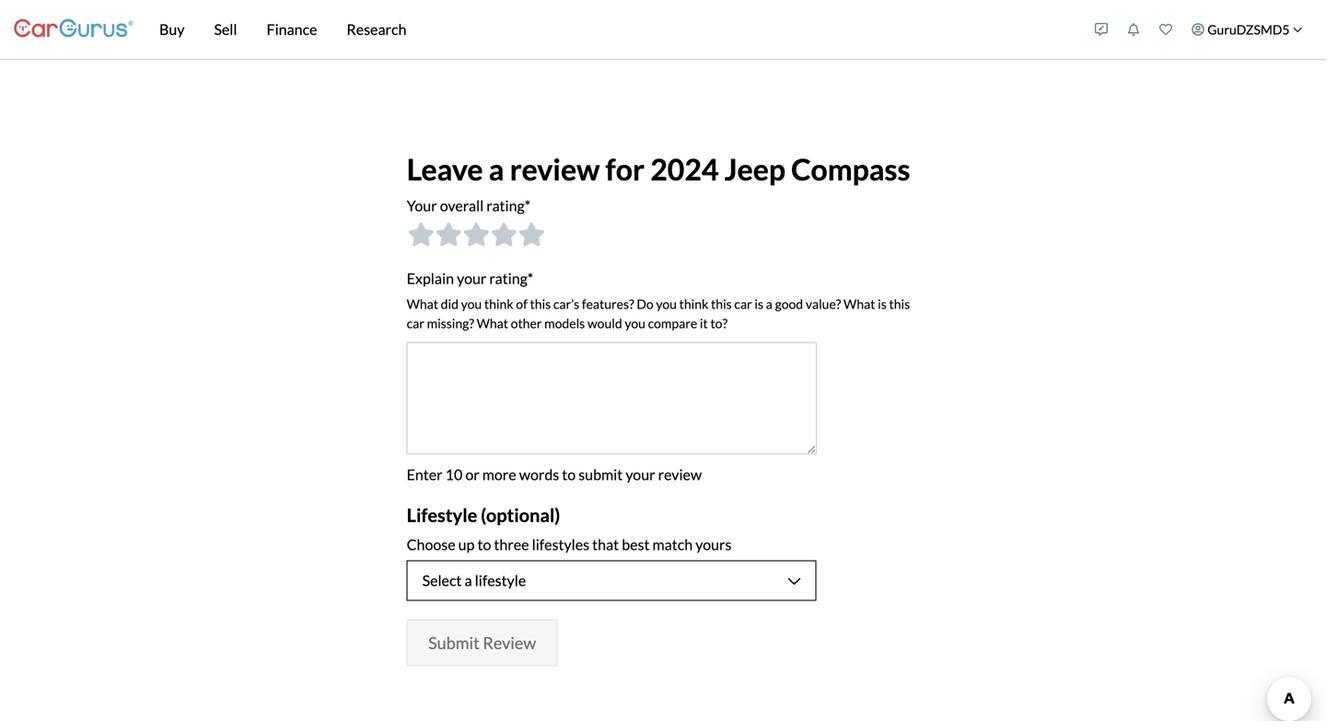 Task type: describe. For each thing, give the bounding box(es) containing it.
other
[[511, 315, 542, 331]]

rating* for overall
[[487, 197, 531, 215]]

overall
[[440, 197, 484, 215]]

open notifications image
[[1127, 23, 1140, 36]]

gurudzsmd5 menu
[[1085, 4, 1313, 55]]

lifestyle
[[407, 504, 478, 526]]

leave
[[407, 152, 483, 187]]

enter
[[407, 466, 443, 484]]

match
[[653, 536, 693, 554]]

that
[[593, 536, 619, 554]]

1 horizontal spatial you
[[625, 315, 646, 331]]

buy
[[159, 20, 185, 38]]

review
[[483, 633, 536, 653]]

finance button
[[252, 0, 332, 59]]

1 horizontal spatial what
[[477, 315, 509, 331]]

did
[[441, 296, 459, 312]]

jeep
[[725, 152, 786, 187]]

2 horizontal spatial you
[[656, 296, 677, 312]]

chevron down image
[[1293, 25, 1303, 34]]

would
[[588, 315, 622, 331]]

up
[[458, 536, 475, 554]]

0 vertical spatial car
[[735, 296, 752, 312]]

compass
[[791, 152, 911, 187]]

it
[[700, 315, 708, 331]]

models
[[545, 315, 585, 331]]

1 is from the left
[[755, 296, 764, 312]]

a for lifestyle
[[465, 572, 472, 590]]

chevron down image
[[788, 573, 801, 588]]

1 think from the left
[[484, 296, 514, 312]]

yours
[[696, 536, 732, 554]]

finance
[[267, 20, 317, 38]]

gurudzsmd5 button
[[1182, 4, 1313, 55]]

a inside explain your rating* what did you think of this car's features? do you think this car is a good value? what is this car missing? what other models would you compare it to?
[[766, 296, 773, 312]]

choose
[[407, 536, 456, 554]]

select a lifestyle
[[422, 572, 526, 590]]

research button
[[332, 0, 421, 59]]

0 horizontal spatial you
[[461, 296, 482, 312]]

submit review button
[[407, 619, 558, 666]]

user icon image
[[1192, 23, 1205, 36]]

3 this from the left
[[889, 296, 910, 312]]

to inside lifestyle (optional) choose up to three lifestyles that best match yours
[[478, 536, 491, 554]]

words
[[519, 466, 559, 484]]

2 horizontal spatial what
[[844, 296, 876, 312]]

lifestyle (optional) choose up to three lifestyles that best match yours
[[407, 504, 732, 554]]

good
[[775, 296, 803, 312]]

submit
[[428, 633, 480, 653]]

1 vertical spatial review
[[658, 466, 702, 484]]

enter 10 or more words to submit your review
[[407, 466, 702, 484]]

2 this from the left
[[711, 296, 732, 312]]



Task type: locate. For each thing, give the bounding box(es) containing it.
add a car review image
[[1095, 23, 1108, 36]]

0 vertical spatial to
[[562, 466, 576, 484]]

0 horizontal spatial your
[[457, 269, 487, 287]]

think up 'it'
[[680, 296, 709, 312]]

a for review
[[489, 152, 504, 187]]

is left good
[[755, 296, 764, 312]]

a left good
[[766, 296, 773, 312]]

this
[[530, 296, 551, 312], [711, 296, 732, 312], [889, 296, 910, 312]]

for
[[606, 152, 645, 187]]

explain
[[407, 269, 454, 287]]

1 horizontal spatial is
[[878, 296, 887, 312]]

your
[[457, 269, 487, 287], [626, 466, 656, 484]]

this up to?
[[711, 296, 732, 312]]

submit review
[[428, 633, 536, 653]]

what down the explain
[[407, 296, 438, 312]]

1 horizontal spatial car
[[735, 296, 752, 312]]

0 vertical spatial rating*
[[487, 197, 531, 215]]

2 horizontal spatial a
[[766, 296, 773, 312]]

1 horizontal spatial review
[[658, 466, 702, 484]]

1 horizontal spatial a
[[489, 152, 504, 187]]

your inside explain your rating* what did you think of this car's features? do you think this car is a good value? what is this car missing? what other models would you compare it to?
[[457, 269, 487, 287]]

1 horizontal spatial your
[[626, 466, 656, 484]]

your
[[407, 197, 437, 215]]

1 this from the left
[[530, 296, 551, 312]]

lifestyles
[[532, 536, 590, 554]]

0 horizontal spatial what
[[407, 296, 438, 312]]

1 horizontal spatial this
[[711, 296, 732, 312]]

compare
[[648, 315, 698, 331]]

cargurus logo homepage link link
[[14, 3, 134, 56]]

your right submit
[[626, 466, 656, 484]]

1 vertical spatial your
[[626, 466, 656, 484]]

you right did
[[461, 296, 482, 312]]

you up compare
[[656, 296, 677, 312]]

(optional)
[[481, 504, 560, 526]]

car
[[735, 296, 752, 312], [407, 315, 425, 331]]

menu bar containing buy
[[134, 0, 1085, 59]]

0 horizontal spatial a
[[465, 572, 472, 590]]

buy button
[[145, 0, 199, 59]]

0 horizontal spatial to
[[478, 536, 491, 554]]

your up did
[[457, 269, 487, 287]]

this right of
[[530, 296, 551, 312]]

rating* right overall
[[487, 197, 531, 215]]

car left good
[[735, 296, 752, 312]]

review up the match
[[658, 466, 702, 484]]

to
[[562, 466, 576, 484], [478, 536, 491, 554]]

to right up
[[478, 536, 491, 554]]

you
[[461, 296, 482, 312], [656, 296, 677, 312], [625, 315, 646, 331]]

submit
[[579, 466, 623, 484]]

leave a review for 2024 jeep compass
[[407, 152, 911, 187]]

rating* for your
[[490, 269, 534, 287]]

features?
[[582, 296, 634, 312]]

lifestyle
[[475, 572, 526, 590]]

cargurus logo homepage link image
[[14, 3, 134, 56]]

a inside the select a lifestyle button
[[465, 572, 472, 590]]

select a lifestyle button
[[407, 560, 817, 601]]

2 is from the left
[[878, 296, 887, 312]]

0 horizontal spatial think
[[484, 296, 514, 312]]

1 horizontal spatial to
[[562, 466, 576, 484]]

three
[[494, 536, 529, 554]]

value?
[[806, 296, 841, 312]]

saved cars image
[[1160, 23, 1173, 36]]

10
[[446, 466, 463, 484]]

what left other
[[477, 315, 509, 331]]

is right value?
[[878, 296, 887, 312]]

your overall rating*
[[407, 197, 531, 215]]

more
[[483, 466, 516, 484]]

1 vertical spatial rating*
[[490, 269, 534, 287]]

1 horizontal spatial think
[[680, 296, 709, 312]]

2024
[[651, 152, 719, 187]]

to?
[[711, 315, 728, 331]]

what
[[407, 296, 438, 312], [844, 296, 876, 312], [477, 315, 509, 331]]

sell button
[[199, 0, 252, 59]]

think
[[484, 296, 514, 312], [680, 296, 709, 312]]

rating* inside explain your rating* what did you think of this car's features? do you think this car is a good value? what is this car missing? what other models would you compare it to?
[[490, 269, 534, 287]]

best
[[622, 536, 650, 554]]

you down do
[[625, 315, 646, 331]]

0 horizontal spatial car
[[407, 315, 425, 331]]

None text field
[[407, 342, 817, 455]]

car's
[[554, 296, 580, 312]]

research
[[347, 20, 407, 38]]

0 vertical spatial your
[[457, 269, 487, 287]]

1 vertical spatial to
[[478, 536, 491, 554]]

2 vertical spatial a
[[465, 572, 472, 590]]

this right value?
[[889, 296, 910, 312]]

0 vertical spatial review
[[510, 152, 600, 187]]

car left missing?
[[407, 315, 425, 331]]

0 horizontal spatial review
[[510, 152, 600, 187]]

0 horizontal spatial is
[[755, 296, 764, 312]]

review left the 'for'
[[510, 152, 600, 187]]

explain your rating* what did you think of this car's features? do you think this car is a good value? what is this car missing? what other models would you compare it to?
[[407, 269, 910, 331]]

or
[[466, 466, 480, 484]]

of
[[516, 296, 528, 312]]

review
[[510, 152, 600, 187], [658, 466, 702, 484]]

1 vertical spatial a
[[766, 296, 773, 312]]

gurudzsmd5 menu item
[[1182, 4, 1313, 55]]

is
[[755, 296, 764, 312], [878, 296, 887, 312]]

2 think from the left
[[680, 296, 709, 312]]

1 vertical spatial car
[[407, 315, 425, 331]]

think left of
[[484, 296, 514, 312]]

to right words
[[562, 466, 576, 484]]

a
[[489, 152, 504, 187], [766, 296, 773, 312], [465, 572, 472, 590]]

a right select
[[465, 572, 472, 590]]

rating*
[[487, 197, 531, 215], [490, 269, 534, 287]]

2 horizontal spatial this
[[889, 296, 910, 312]]

0 horizontal spatial this
[[530, 296, 551, 312]]

a up your overall rating*
[[489, 152, 504, 187]]

do
[[637, 296, 654, 312]]

0 vertical spatial a
[[489, 152, 504, 187]]

what right value?
[[844, 296, 876, 312]]

select
[[422, 572, 462, 590]]

missing?
[[427, 315, 474, 331]]

menu bar
[[134, 0, 1085, 59]]

sell
[[214, 20, 237, 38]]

gurudzsmd5
[[1208, 22, 1290, 37]]

rating* up of
[[490, 269, 534, 287]]



Task type: vqa. For each thing, say whether or not it's contained in the screenshot.
"three" at the left bottom of the page
yes



